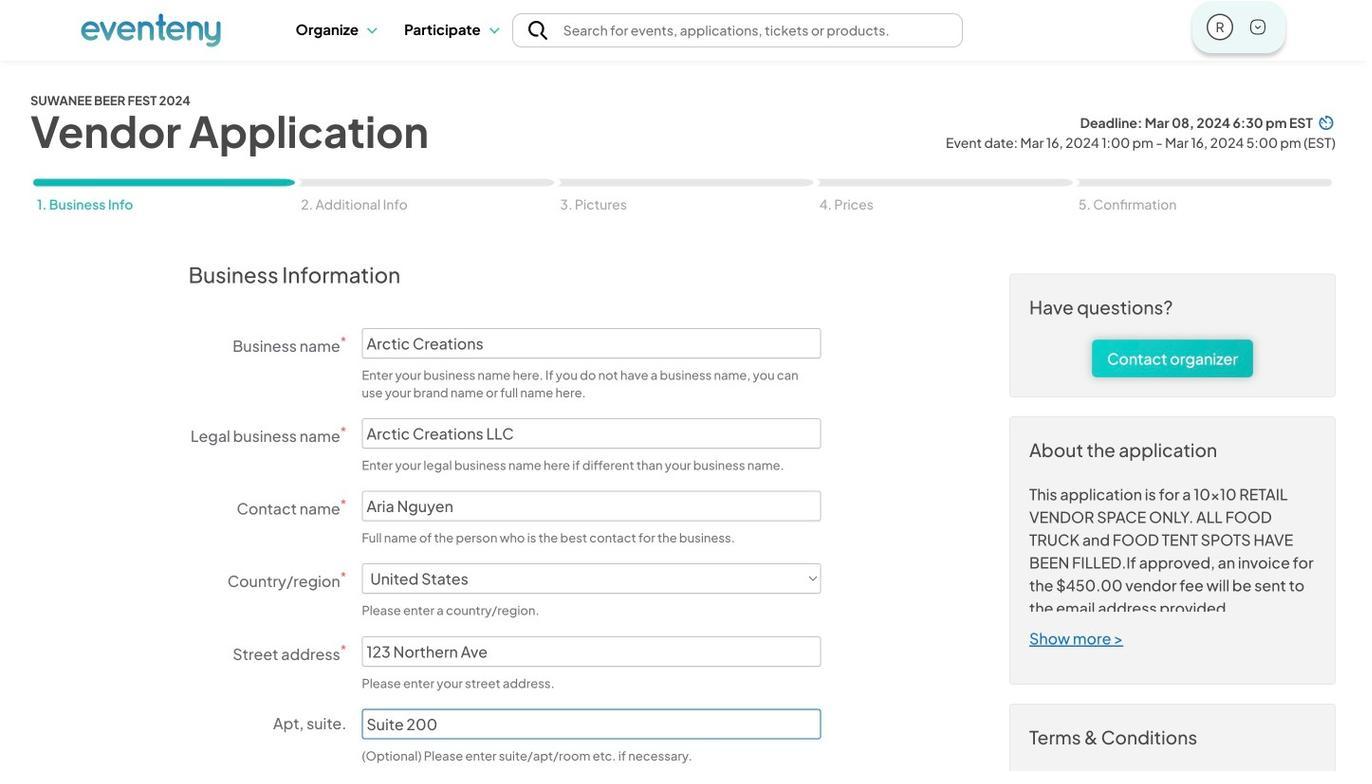 Task type: describe. For each thing, give the bounding box(es) containing it.
ruby element
[[1208, 15, 1232, 38]]



Task type: locate. For each thing, give the bounding box(es) containing it.
None text field
[[362, 328, 821, 359], [362, 419, 821, 449], [362, 491, 821, 522], [362, 637, 821, 667], [362, 328, 821, 359], [362, 419, 821, 449], [362, 491, 821, 522], [362, 637, 821, 667]]

Optional text field
[[362, 709, 821, 740]]

main element
[[81, 0, 1286, 60]]

eventeny logo image
[[81, 13, 221, 48]]

search image
[[528, 21, 547, 40]]



Task type: vqa. For each thing, say whether or not it's contained in the screenshot.
TARA ELEMENT
no



